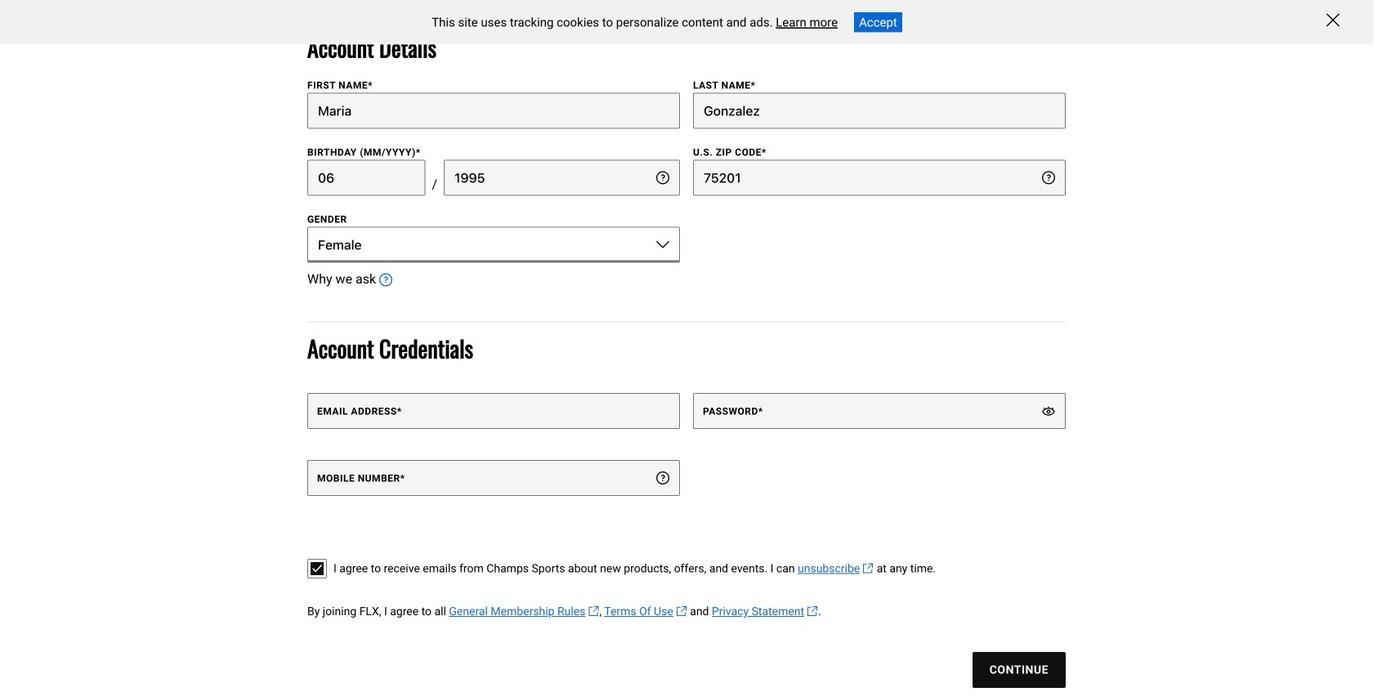 Task type: locate. For each thing, give the bounding box(es) containing it.
more information image
[[656, 171, 670, 184], [1042, 171, 1055, 184], [379, 274, 392, 287], [656, 472, 670, 485]]

None telephone field
[[307, 460, 680, 496]]

None email field
[[307, 393, 680, 429]]

None text field
[[693, 93, 1066, 129], [444, 160, 680, 196], [693, 160, 1066, 196], [693, 93, 1066, 129], [444, 160, 680, 196], [693, 160, 1066, 196]]

close image
[[1327, 13, 1340, 27]]

cookie banner region
[[0, 0, 1373, 45]]

None text field
[[307, 93, 680, 129], [307, 160, 425, 196], [307, 93, 680, 129], [307, 160, 425, 196]]

required element
[[368, 80, 373, 91], [751, 80, 756, 91], [762, 147, 767, 158], [397, 406, 402, 417], [758, 406, 763, 417], [400, 473, 405, 485]]

show password image
[[1042, 405, 1055, 418]]

None password field
[[693, 393, 1066, 429]]



